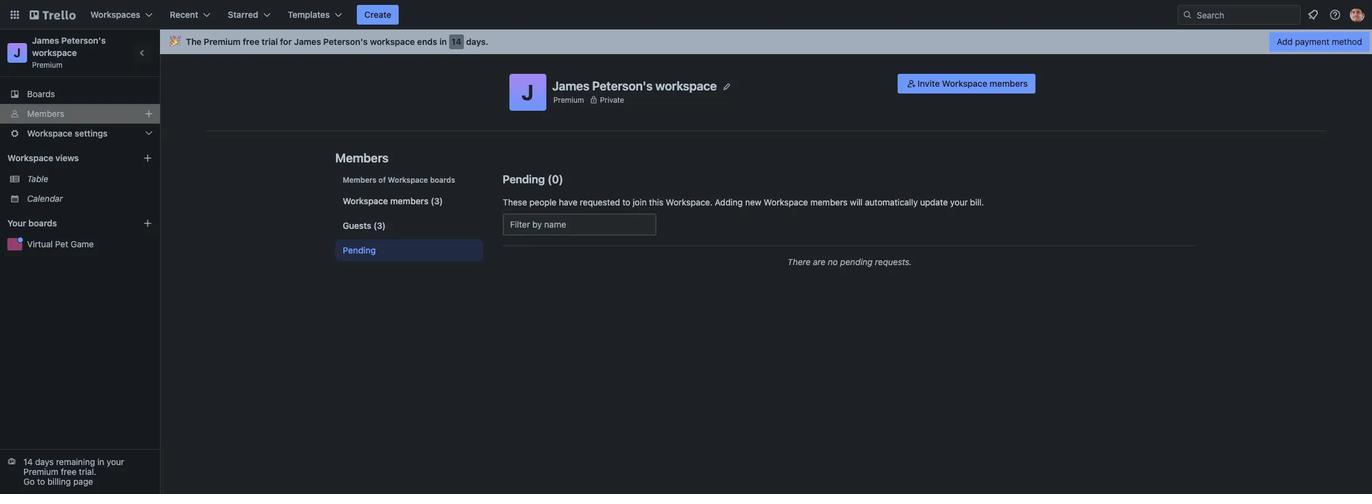 Task type: locate. For each thing, give the bounding box(es) containing it.
pending link
[[336, 240, 483, 262]]

( 0 )
[[548, 173, 564, 186]]

(3) for guests
[[374, 220, 386, 231]]

14
[[452, 36, 462, 47], [23, 457, 33, 467]]

your right trial.
[[107, 457, 124, 467]]

add board image
[[143, 219, 153, 228]]

peterson's inside "james peterson's workspace premium"
[[61, 35, 106, 46]]

1 vertical spatial (3)
[[374, 220, 386, 231]]

1 horizontal spatial j
[[522, 79, 534, 105]]

automatically
[[866, 197, 918, 207]]

workspace up the table
[[7, 153, 53, 163]]

remaining
[[56, 457, 95, 467]]

in inside 14 days remaining in your premium free trial. go to billing page
[[97, 457, 104, 467]]

free inside 14 days remaining in your premium free trial. go to billing page
[[61, 467, 77, 477]]

0 vertical spatial to
[[623, 197, 631, 207]]

workspaces
[[91, 9, 140, 20]]

create a view image
[[143, 153, 153, 163]]

1 vertical spatial to
[[37, 477, 45, 487]]

0 horizontal spatial members
[[391, 196, 429, 206]]

0 horizontal spatial (3)
[[374, 220, 386, 231]]

workspace inside "james peterson's workspace premium"
[[32, 47, 77, 58]]

search image
[[1183, 10, 1193, 20]]

your
[[951, 197, 968, 207], [107, 457, 124, 467]]

add payment method link
[[1270, 32, 1371, 52]]

members down 'boards'
[[27, 108, 64, 119]]

boards link
[[0, 84, 160, 104]]

workspace
[[370, 36, 415, 47], [32, 47, 77, 58], [656, 79, 717, 93]]

workspace members
[[343, 196, 429, 206]]

0 vertical spatial in
[[440, 36, 447, 47]]

workspace up guests
[[343, 196, 388, 206]]

free inside banner
[[243, 36, 260, 47]]

your left bill.
[[951, 197, 968, 207]]

0 horizontal spatial your
[[107, 457, 124, 467]]

1 horizontal spatial to
[[623, 197, 631, 207]]

billing
[[47, 477, 71, 487]]

1 horizontal spatial members
[[811, 197, 848, 207]]

0 vertical spatial 14
[[452, 36, 462, 47]]

private
[[600, 95, 625, 104]]

1 vertical spatial 14
[[23, 457, 33, 467]]

1 vertical spatial boards
[[28, 218, 57, 228]]

method
[[1333, 36, 1363, 47]]

to left "join"
[[623, 197, 631, 207]]

your boards
[[7, 218, 57, 228]]

1 horizontal spatial peterson's
[[324, 36, 368, 47]]

boards
[[27, 89, 55, 99]]

j inside 'link'
[[14, 46, 21, 60]]

james for james peterson's workspace premium
[[32, 35, 59, 46]]

0
[[552, 173, 559, 186]]

james right j button
[[553, 79, 590, 93]]

primary element
[[0, 0, 1373, 30]]

james
[[32, 35, 59, 46], [294, 36, 321, 47], [553, 79, 590, 93]]

free
[[243, 36, 260, 47], [61, 467, 77, 477]]

0 vertical spatial your
[[951, 197, 968, 207]]

0 vertical spatial free
[[243, 36, 260, 47]]

peterson's down templates popup button on the top of the page
[[324, 36, 368, 47]]

1 vertical spatial in
[[97, 457, 104, 467]]

premium inside "james peterson's workspace premium"
[[32, 60, 63, 70]]

trial.
[[79, 467, 96, 477]]

members up of
[[336, 151, 389, 165]]

boards
[[430, 175, 456, 185], [28, 218, 57, 228]]

14 inside 14 days remaining in your premium free trial. go to billing page
[[23, 457, 33, 467]]

guests
[[343, 220, 372, 231]]

workspace inside button
[[943, 78, 988, 89]]

members left of
[[343, 175, 377, 185]]

14 left the days
[[23, 457, 33, 467]]

workspace navigation collapse icon image
[[134, 44, 151, 62]]

james inside banner
[[294, 36, 321, 47]]

game
[[71, 239, 94, 249]]

workspace inside dropdown button
[[27, 128, 72, 139]]

1 horizontal spatial 14
[[452, 36, 462, 47]]

james inside "james peterson's workspace premium"
[[32, 35, 59, 46]]

1 horizontal spatial pending
[[503, 173, 545, 186]]

starred button
[[221, 5, 278, 25]]

boards right of
[[430, 175, 456, 185]]

2 horizontal spatial workspace
[[656, 79, 717, 93]]

1 vertical spatial free
[[61, 467, 77, 477]]

requested
[[580, 197, 620, 207]]

pending
[[841, 257, 873, 267]]

pending down guests
[[343, 245, 376, 256]]

peterson's for james peterson's workspace premium
[[61, 35, 106, 46]]

🎉 the premium free trial for james peterson's workspace ends in 14 days.
[[170, 36, 489, 47]]

banner
[[160, 30, 1373, 54]]

2 horizontal spatial members
[[990, 78, 1029, 89]]

0 vertical spatial j
[[14, 46, 21, 60]]

in right ends
[[440, 36, 447, 47]]

will
[[850, 197, 863, 207]]

0 vertical spatial boards
[[430, 175, 456, 185]]

1 horizontal spatial (3)
[[431, 196, 443, 206]]

premium
[[204, 36, 241, 47], [32, 60, 63, 70], [554, 95, 584, 104], [23, 467, 58, 477]]

to right go
[[37, 477, 45, 487]]

for
[[280, 36, 292, 47]]

1 vertical spatial j
[[522, 79, 534, 105]]

workspace up workspace views
[[27, 128, 72, 139]]

0 horizontal spatial peterson's
[[61, 35, 106, 46]]

members
[[27, 108, 64, 119], [336, 151, 389, 165], [343, 175, 377, 185]]

people
[[530, 197, 557, 207]]

)
[[559, 173, 564, 186]]

Filter by name text field
[[503, 214, 657, 236]]

invite
[[918, 78, 940, 89]]

0 horizontal spatial free
[[61, 467, 77, 477]]

these
[[503, 197, 527, 207]]

in
[[440, 36, 447, 47], [97, 457, 104, 467]]

open information menu image
[[1330, 9, 1342, 21]]

j
[[14, 46, 21, 60], [522, 79, 534, 105]]

your boards with 1 items element
[[7, 216, 124, 231]]

calendar link
[[27, 193, 153, 205]]

in right trial.
[[97, 457, 104, 467]]

peterson's
[[61, 35, 106, 46], [324, 36, 368, 47], [593, 79, 653, 93]]

james down back to home image
[[32, 35, 59, 46]]

james right for
[[294, 36, 321, 47]]

add
[[1278, 36, 1294, 47]]

this
[[649, 197, 664, 207]]

create
[[365, 9, 392, 20]]

0 horizontal spatial to
[[37, 477, 45, 487]]

workspace
[[943, 78, 988, 89], [27, 128, 72, 139], [7, 153, 53, 163], [388, 175, 428, 185], [343, 196, 388, 206], [764, 197, 809, 207]]

j for j 'link'
[[14, 46, 21, 60]]

14 inside banner
[[452, 36, 462, 47]]

workspace right of
[[388, 175, 428, 185]]

members link
[[0, 104, 160, 124]]

update
[[921, 197, 949, 207]]

new
[[746, 197, 762, 207]]

2 horizontal spatial james
[[553, 79, 590, 93]]

virtual pet game
[[27, 239, 94, 249]]

0 horizontal spatial in
[[97, 457, 104, 467]]

2 vertical spatial workspace
[[656, 79, 717, 93]]

these people have requested to join this workspace. adding new workspace members will automatically update your bill.
[[503, 197, 985, 207]]

to
[[623, 197, 631, 207], [37, 477, 45, 487]]

1 vertical spatial workspace
[[32, 47, 77, 58]]

peterson's up private
[[593, 79, 653, 93]]

j inside button
[[522, 79, 534, 105]]

0 horizontal spatial j
[[14, 46, 21, 60]]

james peterson's workspace link
[[32, 35, 108, 58]]

1 horizontal spatial your
[[951, 197, 968, 207]]

(3) for workspace members
[[431, 196, 443, 206]]

premium inside banner
[[204, 36, 241, 47]]

1 horizontal spatial workspace
[[370, 36, 415, 47]]

have
[[559, 197, 578, 207]]

1 horizontal spatial in
[[440, 36, 447, 47]]

(3) down members of workspace boards
[[431, 196, 443, 206]]

0 horizontal spatial 14
[[23, 457, 33, 467]]

workspace.
[[666, 197, 713, 207]]

1 vertical spatial pending
[[343, 245, 376, 256]]

bill.
[[971, 197, 985, 207]]

pending up these
[[503, 173, 545, 186]]

14 left days.
[[452, 36, 462, 47]]

virtual pet game link
[[27, 238, 153, 251]]

views
[[55, 153, 79, 163]]

members
[[990, 78, 1029, 89], [391, 196, 429, 206], [811, 197, 848, 207]]

premium inside 14 days remaining in your premium free trial. go to billing page
[[23, 467, 58, 477]]

1 horizontal spatial james
[[294, 36, 321, 47]]

(3)
[[431, 196, 443, 206], [374, 220, 386, 231]]

2 vertical spatial members
[[343, 175, 377, 185]]

workspace right invite
[[943, 78, 988, 89]]

1 horizontal spatial free
[[243, 36, 260, 47]]

0 horizontal spatial james
[[32, 35, 59, 46]]

table
[[27, 174, 48, 184]]

boards up virtual
[[28, 218, 57, 228]]

0 horizontal spatial workspace
[[32, 47, 77, 58]]

(3) right guests
[[374, 220, 386, 231]]

0 vertical spatial (3)
[[431, 196, 443, 206]]

peterson's down back to home image
[[61, 35, 106, 46]]

2 horizontal spatial peterson's
[[593, 79, 653, 93]]

pending
[[503, 173, 545, 186], [343, 245, 376, 256]]

confetti image
[[170, 36, 181, 47]]

1 vertical spatial your
[[107, 457, 124, 467]]



Task type: vqa. For each thing, say whether or not it's contained in the screenshot.
the left To
yes



Task type: describe. For each thing, give the bounding box(es) containing it.
workspace settings button
[[0, 124, 160, 143]]

your
[[7, 218, 26, 228]]

0 horizontal spatial pending
[[343, 245, 376, 256]]

are
[[814, 257, 826, 267]]

workspace for james peterson's workspace
[[656, 79, 717, 93]]

go
[[23, 477, 35, 487]]

add payment method
[[1278, 36, 1363, 47]]

payment
[[1296, 36, 1330, 47]]

0 vertical spatial pending
[[503, 173, 545, 186]]

table link
[[27, 173, 153, 185]]

back to home image
[[30, 5, 76, 25]]

trial
[[262, 36, 278, 47]]

recent button
[[163, 5, 218, 25]]

0 vertical spatial workspace
[[370, 36, 415, 47]]

banner containing 🎉
[[160, 30, 1373, 54]]

workspace settings
[[27, 128, 108, 139]]

0 notifications image
[[1306, 7, 1321, 22]]

no
[[828, 257, 838, 267]]

james peterson (jamespeterson93) image
[[1351, 7, 1366, 22]]

peterson's for james peterson's workspace
[[593, 79, 653, 93]]

virtual
[[27, 239, 53, 249]]

0 horizontal spatial boards
[[28, 218, 57, 228]]

the
[[186, 36, 202, 47]]

workspace views
[[7, 153, 79, 163]]

james for james peterson's workspace
[[553, 79, 590, 93]]

there are no pending requests.
[[788, 257, 913, 267]]

workspace right new
[[764, 197, 809, 207]]

james peterson's workspace
[[553, 79, 717, 93]]

(
[[548, 173, 552, 186]]

j for j button
[[522, 79, 534, 105]]

workspace for james peterson's workspace premium
[[32, 47, 77, 58]]

there
[[788, 257, 811, 267]]

requests.
[[876, 257, 913, 267]]

create button
[[357, 5, 399, 25]]

invite workspace members button
[[899, 74, 1036, 94]]

members of workspace boards
[[343, 175, 456, 185]]

to inside 14 days remaining in your premium free trial. go to billing page
[[37, 477, 45, 487]]

templates button
[[281, 5, 350, 25]]

days
[[35, 457, 54, 467]]

calendar
[[27, 193, 63, 204]]

🎉
[[170, 36, 181, 47]]

Search field
[[1193, 6, 1301, 24]]

pet
[[55, 239, 68, 249]]

j link
[[7, 43, 27, 63]]

in inside banner
[[440, 36, 447, 47]]

ends
[[417, 36, 438, 47]]

1 vertical spatial members
[[336, 151, 389, 165]]

starred
[[228, 9, 258, 20]]

of
[[379, 175, 386, 185]]

14 days remaining in your premium free trial. go to billing page
[[23, 457, 124, 487]]

page
[[73, 477, 93, 487]]

workspaces button
[[83, 5, 160, 25]]

0 vertical spatial members
[[27, 108, 64, 119]]

j button
[[509, 74, 546, 111]]

settings
[[75, 128, 108, 139]]

join
[[633, 197, 647, 207]]

members inside "invite workspace members" button
[[990, 78, 1029, 89]]

go to billing page link
[[23, 477, 93, 487]]

your inside 14 days remaining in your premium free trial. go to billing page
[[107, 457, 124, 467]]

recent
[[170, 9, 198, 20]]

1 horizontal spatial boards
[[430, 175, 456, 185]]

days.
[[466, 36, 489, 47]]

templates
[[288, 9, 330, 20]]

adding
[[715, 197, 743, 207]]

james peterson's workspace premium
[[32, 35, 108, 70]]

sm image
[[906, 78, 918, 90]]

invite workspace members
[[918, 78, 1029, 89]]



